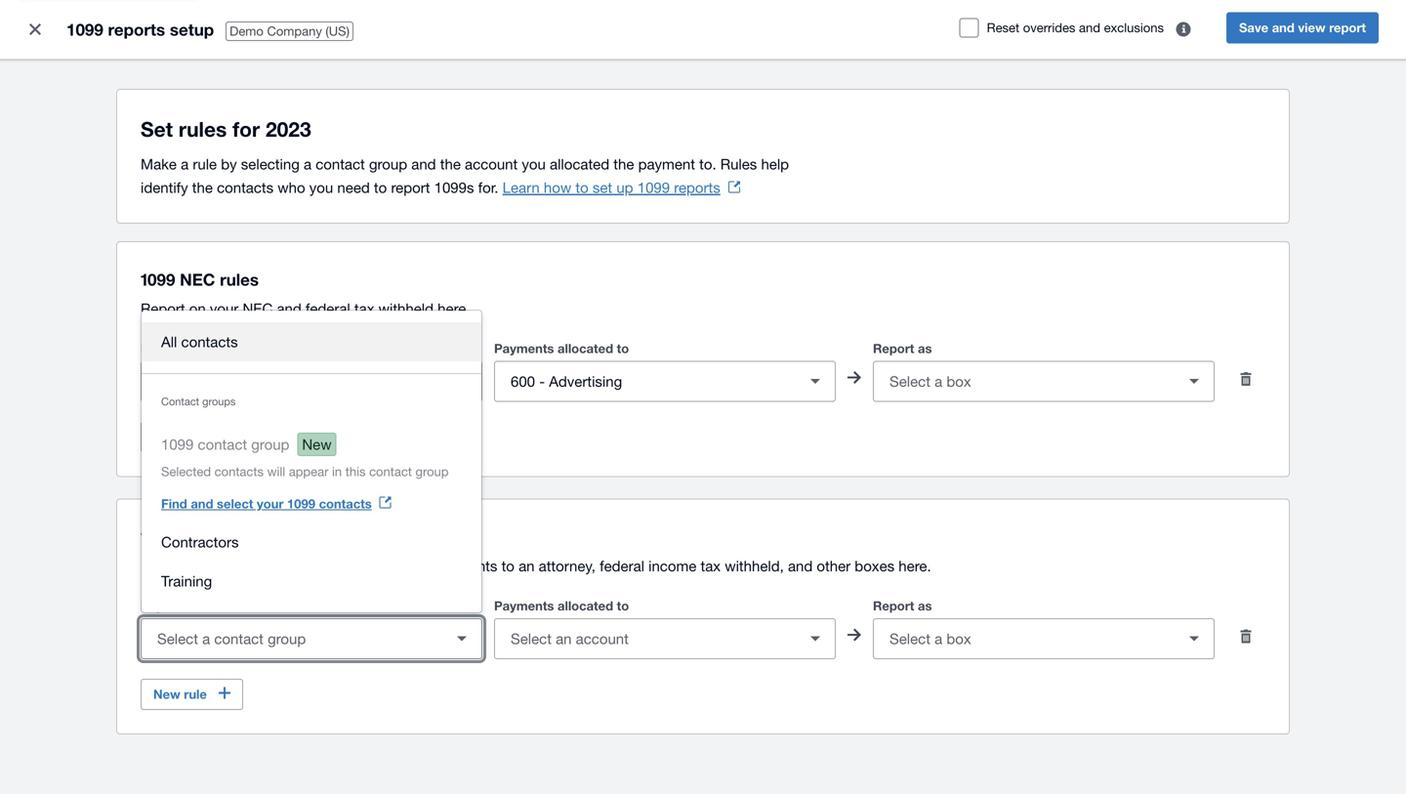 Task type: describe. For each thing, give the bounding box(es) containing it.
reset
[[987, 20, 1020, 35]]

report on your nec and federal tax withheld here.
[[141, 300, 470, 317]]

payments for 'expand list of contact groups' image
[[141, 598, 201, 613]]

allocated inside make a rule by selecting a contact group and the account you allocated the payment to. rules help identify the contacts who you need to report 1099s for.
[[550, 155, 610, 172]]

will
[[267, 464, 285, 479]]

rule for misc
[[184, 687, 207, 702]]

income
[[649, 557, 697, 574]]

contact for selecting
[[316, 155, 365, 172]]

rule inside make a rule by selecting a contact group and the account you allocated the payment to. rules help identify the contacts who you need to report 1099s for.
[[193, 155, 217, 172]]

make
[[141, 155, 177, 172]]

payments for "expand list" image corresponding to 1099 misc rules
[[494, 598, 554, 613]]

to inside make a rule by selecting a contact group and the account you allocated the payment to. rules help identify the contacts who you need to report 1099s for.
[[374, 179, 387, 196]]

find and select your 1099 contacts
[[161, 496, 372, 511]]

payments for 1099 nec rules "expand list" image
[[494, 341, 554, 356]]

up
[[617, 179, 633, 196]]

for
[[233, 117, 260, 141]]

new rule for misc
[[153, 687, 207, 702]]

training
[[161, 572, 212, 589]]

expand list image for 1099 nec rules
[[796, 362, 835, 401]]

contractors button
[[142, 523, 482, 562]]

who
[[278, 179, 305, 196]]

identify
[[141, 179, 188, 196]]

all
[[161, 333, 177, 350]]

1 a from the left
[[181, 155, 189, 172]]

group containing all contacts
[[142, 311, 482, 612]]

need
[[337, 179, 370, 196]]

expand list of boxes image
[[1175, 619, 1214, 658]]

1 horizontal spatial nec
[[243, 300, 273, 317]]

find and select your 1099 contacts link
[[161, 484, 403, 523]]

close rules image
[[16, 10, 55, 49]]

1 vertical spatial you
[[309, 179, 333, 196]]

misc
[[180, 527, 223, 546]]

group for this
[[416, 464, 449, 479]]

learn how to set up 1099 reports link
[[503, 179, 740, 196]]

rule for nec
[[184, 429, 207, 444]]

payments to field for 1099 misc rules
[[142, 620, 442, 657]]

2 a from the left
[[304, 155, 312, 172]]

attorney,
[[539, 557, 596, 574]]

reset overrides and exclusions
[[987, 20, 1164, 35]]

selected
[[161, 464, 211, 479]]

parachute
[[251, 557, 316, 574]]

selecting
[[241, 155, 300, 172]]

payments allocated to for 1099 nec rules
[[494, 341, 629, 356]]

clear overrides and exclusions image
[[1164, 10, 1203, 49]]

withheld,
[[725, 557, 784, 574]]

for.
[[478, 179, 499, 196]]

0 horizontal spatial federal
[[306, 300, 350, 317]]

new rule button for nec
[[141, 421, 243, 453]]

0 horizontal spatial nec
[[180, 270, 215, 289]]

payment
[[638, 155, 695, 172]]

1 vertical spatial here.
[[899, 557, 931, 574]]

help
[[761, 155, 789, 172]]

and inside list box
[[191, 496, 213, 511]]

group for a
[[369, 155, 407, 172]]

new for 1099 misc rules
[[153, 687, 180, 702]]

groups
[[202, 395, 236, 408]]

1 horizontal spatial you
[[522, 155, 546, 172]]

your inside list box
[[257, 496, 284, 511]]

report as for 1099 misc rules
[[873, 598, 932, 613]]

1099 reports setup
[[66, 20, 214, 39]]

expand list of contact groups image
[[442, 619, 482, 658]]

select
[[217, 496, 253, 511]]

save
[[1239, 20, 1269, 35]]

withheld
[[379, 300, 434, 317]]

0 vertical spatial reports
[[108, 20, 165, 39]]

2 horizontal spatial the
[[614, 155, 634, 172]]

new rule button for misc
[[141, 679, 243, 710]]

save and view report
[[1239, 20, 1366, 35]]

rules
[[721, 155, 757, 172]]

1099 down "payment"
[[638, 179, 670, 196]]

all contacts
[[161, 333, 238, 350]]

payments
[[433, 557, 498, 574]]



Task type: locate. For each thing, give the bounding box(es) containing it.
your down will
[[257, 496, 284, 511]]

rents,
[[210, 557, 246, 574]]

1099s
[[434, 179, 474, 196]]

demo company (us)
[[230, 23, 350, 39]]

as for 1099 misc rules
[[918, 598, 932, 613]]

contacts right all
[[181, 333, 238, 350]]

1 vertical spatial report
[[391, 179, 430, 196]]

1 vertical spatial payments allocated to field
[[495, 620, 796, 657]]

payments to for misc
[[141, 598, 216, 613]]

payments to down training
[[141, 598, 216, 613]]

1 horizontal spatial a
[[304, 155, 312, 172]]

allocated for 1099 misc rules
[[558, 598, 613, 613]]

view
[[1298, 20, 1326, 35]]

2 vertical spatial rules
[[227, 527, 267, 546]]

1 vertical spatial new rule button
[[141, 679, 243, 710]]

other
[[817, 557, 851, 574]]

0 vertical spatial payments allocated to
[[494, 341, 629, 356]]

your
[[210, 300, 239, 317], [257, 496, 284, 511]]

as
[[918, 341, 932, 356], [918, 598, 932, 613]]

overrides
[[1023, 20, 1076, 35]]

1099 up all
[[141, 270, 175, 289]]

on
[[189, 300, 206, 317], [189, 557, 206, 574]]

report
[[141, 300, 185, 317], [873, 341, 915, 356], [141, 557, 185, 574], [873, 598, 915, 613]]

and inside make a rule by selecting a contact group and the account you allocated the payment to. rules help identify the contacts who you need to report 1099s for.
[[411, 155, 436, 172]]

report inside make a rule by selecting a contact group and the account you allocated the payment to. rules help identify the contacts who you need to report 1099s for.
[[391, 179, 430, 196]]

1 payments to from the top
[[141, 341, 216, 356]]

2 on from the top
[[189, 557, 206, 574]]

payments to for nec
[[141, 341, 216, 356]]

payments allocated to
[[494, 341, 629, 356], [494, 598, 629, 613]]

0 horizontal spatial report
[[391, 179, 430, 196]]

0 horizontal spatial you
[[309, 179, 333, 196]]

0 vertical spatial payments to
[[141, 341, 216, 356]]

appear
[[289, 464, 329, 479]]

1 vertical spatial payments to field
[[142, 620, 442, 657]]

1 horizontal spatial tax
[[701, 557, 721, 574]]

Report as field
[[874, 363, 1175, 400], [874, 620, 1175, 657]]

group
[[369, 155, 407, 172], [251, 436, 290, 453], [416, 464, 449, 479]]

expand list image for 1099 misc rules
[[796, 619, 835, 658]]

learn how to set up 1099 reports
[[503, 179, 721, 196]]

1 vertical spatial on
[[189, 557, 206, 574]]

as for 1099 nec rules
[[918, 341, 932, 356]]

0 vertical spatial nec
[[180, 270, 215, 289]]

you up learn
[[522, 155, 546, 172]]

report inside button
[[1329, 20, 1366, 35]]

1 vertical spatial nec
[[243, 300, 273, 317]]

1099 for 1099 misc rules
[[141, 527, 175, 546]]

2 vertical spatial group
[[416, 464, 449, 479]]

tax left withheld
[[354, 300, 375, 317]]

0 vertical spatial federal
[[306, 300, 350, 317]]

1 vertical spatial report as field
[[874, 620, 1175, 657]]

rules up report on your nec and federal tax withheld here.
[[220, 270, 259, 289]]

1 as from the top
[[918, 341, 932, 356]]

1099 nec rules
[[141, 270, 259, 289]]

1 horizontal spatial reports
[[674, 179, 721, 196]]

1 horizontal spatial group
[[369, 155, 407, 172]]

training button
[[142, 562, 482, 601]]

1099 right close rules icon
[[66, 20, 103, 39]]

all contacts button
[[142, 322, 482, 361]]

1 on from the top
[[189, 300, 206, 317]]

and
[[1079, 20, 1101, 35], [1272, 20, 1295, 35], [411, 155, 436, 172], [277, 300, 302, 317], [191, 496, 213, 511], [788, 557, 813, 574]]

rules for nec
[[220, 270, 259, 289]]

federal
[[306, 300, 350, 317], [600, 557, 645, 574]]

0 vertical spatial as
[[918, 341, 932, 356]]

setup
[[170, 20, 214, 39]]

1099 up selected
[[161, 436, 194, 453]]

here.
[[438, 300, 470, 317], [899, 557, 931, 574]]

0 horizontal spatial the
[[192, 179, 213, 196]]

1 horizontal spatial contact
[[316, 155, 365, 172]]

here. right withheld
[[438, 300, 470, 317]]

contacts down 1099 contact group
[[215, 464, 264, 479]]

2 payments allocated to field from the top
[[495, 620, 796, 657]]

1 payments allocated to field from the top
[[495, 363, 796, 400]]

here. right boxes
[[899, 557, 931, 574]]

1 horizontal spatial your
[[257, 496, 284, 511]]

demo
[[230, 23, 264, 39]]

rules for misc
[[227, 527, 267, 546]]

0 vertical spatial report as
[[873, 341, 932, 356]]

and left view
[[1272, 20, 1295, 35]]

tax right income
[[701, 557, 721, 574]]

0 vertical spatial on
[[189, 300, 206, 317]]

report as for 1099 nec rules
[[873, 341, 932, 356]]

contact up need
[[316, 155, 365, 172]]

allocated for 1099 nec rules
[[558, 341, 613, 356]]

set
[[141, 117, 173, 141]]

2 as from the top
[[918, 598, 932, 613]]

1 vertical spatial rules
[[220, 270, 259, 289]]

to
[[374, 179, 387, 196], [576, 179, 589, 196], [204, 341, 216, 356], [617, 341, 629, 356], [502, 557, 515, 574], [204, 598, 216, 613], [617, 598, 629, 613]]

and right find
[[191, 496, 213, 511]]

on down 'contractors'
[[189, 557, 206, 574]]

1 vertical spatial allocated
[[558, 341, 613, 356]]

0 vertical spatial rule
[[193, 155, 217, 172]]

boxes
[[855, 557, 895, 574]]

payments allocated to field for 1099 misc rules
[[495, 620, 796, 657]]

contractors
[[161, 533, 239, 550]]

Payments to field
[[142, 363, 442, 400], [142, 620, 442, 657]]

the up up
[[614, 155, 634, 172]]

0 horizontal spatial reports
[[108, 20, 165, 39]]

how
[[544, 179, 572, 196]]

2 horizontal spatial group
[[416, 464, 449, 479]]

the up 1099s
[[440, 155, 461, 172]]

new rule
[[153, 429, 207, 444], [153, 687, 207, 702]]

and inside button
[[1272, 20, 1295, 35]]

0 vertical spatial expand list image
[[796, 362, 835, 401]]

report as field for 1099 misc rules
[[874, 620, 1175, 657]]

1099 contact group
[[161, 436, 290, 453]]

group
[[142, 311, 482, 612]]

1 vertical spatial group
[[251, 436, 290, 453]]

report as
[[873, 341, 932, 356], [873, 598, 932, 613]]

a up who on the left of page
[[304, 155, 312, 172]]

contact groups
[[161, 395, 236, 408]]

payments allocated to field for 1099 nec rules
[[495, 363, 796, 400]]

1 new rule button from the top
[[141, 421, 243, 453]]

reports down to.
[[674, 179, 721, 196]]

rules up 'rents,'
[[227, 527, 267, 546]]

2 payments allocated to from the top
[[494, 598, 629, 613]]

2023
[[266, 117, 311, 141]]

1 report as field from the top
[[874, 363, 1175, 400]]

federal left income
[[600, 557, 645, 574]]

contacts down in
[[319, 496, 372, 511]]

0 horizontal spatial tax
[[354, 300, 375, 317]]

payments to field down all contacts button
[[142, 363, 442, 400]]

to.
[[699, 155, 717, 172]]

nec
[[180, 270, 215, 289], [243, 300, 273, 317]]

and right overrides
[[1079, 20, 1101, 35]]

contacts
[[217, 179, 274, 196], [181, 333, 238, 350], [215, 464, 264, 479], [319, 496, 372, 511]]

contacts inside make a rule by selecting a contact group and the account you allocated the payment to. rules help identify the contacts who you need to report 1099s for.
[[217, 179, 274, 196]]

2 new rule button from the top
[[141, 679, 243, 710]]

payments to up 'contact'
[[141, 341, 216, 356]]

1 horizontal spatial the
[[440, 155, 461, 172]]

0 vertical spatial payments to field
[[142, 363, 442, 400]]

0 horizontal spatial here.
[[438, 300, 470, 317]]

2 vertical spatial contact
[[369, 464, 412, 479]]

0 horizontal spatial group
[[251, 436, 290, 453]]

1 vertical spatial reports
[[674, 179, 721, 196]]

0 vertical spatial allocated
[[550, 155, 610, 172]]

1099 for 1099 reports setup
[[66, 20, 103, 39]]

1 vertical spatial payments to
[[141, 598, 216, 613]]

2 vertical spatial rule
[[184, 687, 207, 702]]

2 payments to field from the top
[[142, 620, 442, 657]]

reports
[[108, 20, 165, 39], [674, 179, 721, 196]]

expand list image
[[796, 362, 835, 401], [796, 619, 835, 658]]

1 new rule from the top
[[153, 429, 207, 444]]

1 vertical spatial report as
[[873, 598, 932, 613]]

report left 1099s
[[391, 179, 430, 196]]

contacts down by
[[217, 179, 274, 196]]

2 new rule from the top
[[153, 687, 207, 702]]

on down the 1099 nec rules
[[189, 300, 206, 317]]

(us)
[[326, 23, 350, 39]]

1 vertical spatial tax
[[701, 557, 721, 574]]

on for misc
[[189, 557, 206, 574]]

set rules for 2023
[[141, 117, 311, 141]]

1 vertical spatial payments allocated to
[[494, 598, 629, 613]]

the
[[440, 155, 461, 172], [614, 155, 634, 172], [192, 179, 213, 196]]

0 horizontal spatial your
[[210, 300, 239, 317]]

rule
[[193, 155, 217, 172], [184, 429, 207, 444], [184, 687, 207, 702]]

1099 down selected contacts will appear in this contact group
[[287, 496, 315, 511]]

contacts inside button
[[181, 333, 238, 350]]

nec up all contacts button
[[243, 300, 273, 317]]

expand list of boxes image
[[1175, 362, 1214, 401]]

new for 1099 nec rules
[[153, 429, 180, 444]]

contact
[[316, 155, 365, 172], [198, 436, 247, 453], [369, 464, 412, 479]]

the right identify
[[192, 179, 213, 196]]

a right make
[[181, 155, 189, 172]]

0 vertical spatial report as field
[[874, 363, 1175, 400]]

1 vertical spatial as
[[918, 598, 932, 613]]

0 vertical spatial payments allocated to field
[[495, 363, 796, 400]]

0 vertical spatial group
[[369, 155, 407, 172]]

report as field for 1099 nec rules
[[874, 363, 1175, 400]]

payments,
[[321, 557, 389, 574]]

1 vertical spatial contact
[[198, 436, 247, 453]]

payments
[[141, 341, 201, 356], [494, 341, 554, 356], [141, 598, 201, 613], [494, 598, 554, 613]]

group up need
[[369, 155, 407, 172]]

2 expand list image from the top
[[796, 619, 835, 658]]

0 vertical spatial new rule button
[[141, 421, 243, 453]]

report on rents, parachute payments, gross payments to an attorney, federal income tax withheld, and other boxes here.
[[141, 557, 931, 574]]

list box
[[142, 311, 482, 612]]

you
[[522, 155, 546, 172], [309, 179, 333, 196]]

group up will
[[251, 436, 290, 453]]

0 vertical spatial here.
[[438, 300, 470, 317]]

0 vertical spatial rules
[[179, 117, 227, 141]]

you right who on the left of page
[[309, 179, 333, 196]]

rules
[[179, 117, 227, 141], [220, 270, 259, 289], [227, 527, 267, 546]]

and up all contacts button
[[277, 300, 302, 317]]

contact
[[161, 395, 199, 408]]

account
[[465, 155, 518, 172]]

tax
[[354, 300, 375, 317], [701, 557, 721, 574]]

payments to field for 1099 nec rules
[[142, 363, 442, 400]]

contact right this
[[369, 464, 412, 479]]

0 vertical spatial contact
[[316, 155, 365, 172]]

2 report as from the top
[[873, 598, 932, 613]]

this
[[345, 464, 366, 479]]

1099 misc rules
[[141, 527, 267, 546]]

payments allocated to for 1099 misc rules
[[494, 598, 629, 613]]

learn
[[503, 179, 540, 196]]

on for nec
[[189, 300, 206, 317]]

0 vertical spatial report
[[1329, 20, 1366, 35]]

1 vertical spatial new rule
[[153, 687, 207, 702]]

1099 for 1099 nec rules
[[141, 270, 175, 289]]

exclusions
[[1104, 20, 1164, 35]]

find
[[161, 496, 187, 511]]

contact for in
[[369, 464, 412, 479]]

delete the incomplete rule, where payments to the contractors are allocated to 600 - advertising image
[[1227, 359, 1266, 398]]

2 horizontal spatial contact
[[369, 464, 412, 479]]

by
[[221, 155, 237, 172]]

1 horizontal spatial here.
[[899, 557, 931, 574]]

1 vertical spatial federal
[[600, 557, 645, 574]]

gross
[[393, 557, 429, 574]]

1 horizontal spatial report
[[1329, 20, 1366, 35]]

company
[[267, 23, 322, 39]]

in
[[332, 464, 342, 479]]

1 horizontal spatial federal
[[600, 557, 645, 574]]

group inside make a rule by selecting a contact group and the account you allocated the payment to. rules help identify the contacts who you need to report 1099s for.
[[369, 155, 407, 172]]

2 payments to from the top
[[141, 598, 216, 613]]

new rule button
[[141, 421, 243, 453], [141, 679, 243, 710]]

report right view
[[1329, 20, 1366, 35]]

report
[[1329, 20, 1366, 35], [391, 179, 430, 196]]

contact inside make a rule by selecting a contact group and the account you allocated the payment to. rules help identify the contacts who you need to report 1099s for.
[[316, 155, 365, 172]]

nec up all contacts
[[180, 270, 215, 289]]

new
[[153, 429, 180, 444], [302, 436, 332, 453], [153, 687, 180, 702]]

list box containing all contacts
[[142, 311, 482, 612]]

payments to field down the training button
[[142, 620, 442, 657]]

payments to
[[141, 341, 216, 356], [141, 598, 216, 613]]

make a rule by selecting a contact group and the account you allocated the payment to. rules help identify the contacts who you need to report 1099s for.
[[141, 155, 789, 196]]

2 report as field from the top
[[874, 620, 1175, 657]]

1 vertical spatial rule
[[184, 429, 207, 444]]

set
[[593, 179, 613, 196]]

0 vertical spatial your
[[210, 300, 239, 317]]

and left other
[[788, 557, 813, 574]]

0 vertical spatial new rule
[[153, 429, 207, 444]]

Payments allocated to field
[[495, 363, 796, 400], [495, 620, 796, 657]]

rules left for
[[179, 117, 227, 141]]

and up 1099s
[[411, 155, 436, 172]]

selected contacts will appear in this contact group
[[161, 464, 449, 479]]

0 horizontal spatial contact
[[198, 436, 247, 453]]

1 expand list image from the top
[[796, 362, 835, 401]]

0 vertical spatial tax
[[354, 300, 375, 317]]

save and view report button
[[1227, 12, 1379, 43]]

1 payments to field from the top
[[142, 363, 442, 400]]

1099 down find
[[141, 527, 175, 546]]

an
[[519, 557, 535, 574]]

1 vertical spatial your
[[257, 496, 284, 511]]

1 payments allocated to from the top
[[494, 341, 629, 356]]

allocated
[[550, 155, 610, 172], [558, 341, 613, 356], [558, 598, 613, 613]]

federal up all contacts button
[[306, 300, 350, 317]]

new rule for nec
[[153, 429, 207, 444]]

group right this
[[416, 464, 449, 479]]

1 vertical spatial expand list image
[[796, 619, 835, 658]]

0 horizontal spatial a
[[181, 155, 189, 172]]

reports left setup
[[108, 20, 165, 39]]

1099 for 1099 contact group
[[161, 436, 194, 453]]

your down the 1099 nec rules
[[210, 300, 239, 317]]

delete the empty rule image
[[1227, 617, 1266, 656]]

a
[[181, 155, 189, 172], [304, 155, 312, 172]]

contact down groups
[[198, 436, 247, 453]]

2 vertical spatial allocated
[[558, 598, 613, 613]]

0 vertical spatial you
[[522, 155, 546, 172]]

1 report as from the top
[[873, 341, 932, 356]]



Task type: vqa. For each thing, say whether or not it's contained in the screenshot.
the Payments allocated to Field
yes



